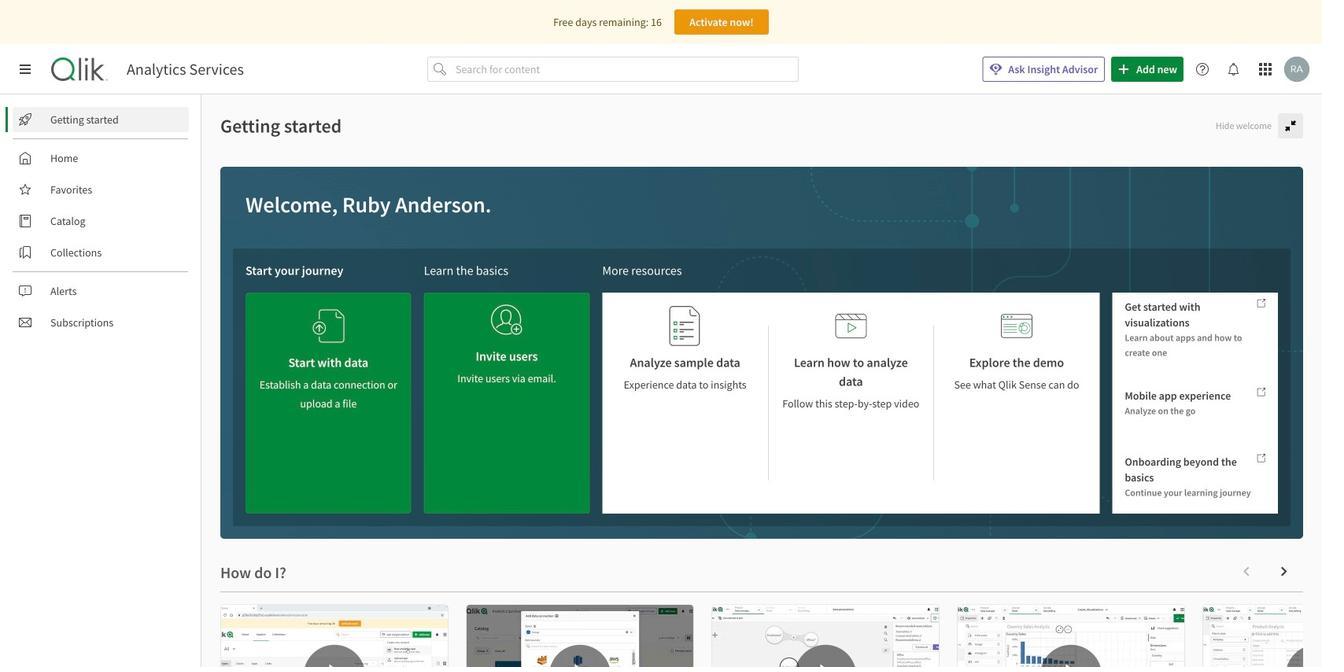 Task type: describe. For each thing, give the bounding box(es) containing it.
navigation pane element
[[0, 101, 201, 342]]

explore the demo image
[[1001, 305, 1033, 347]]

analytics services element
[[127, 60, 244, 79]]

analyze sample data image
[[670, 305, 701, 347]]

learn how to analyze data image
[[836, 305, 867, 347]]

start with data image
[[313, 305, 344, 347]]

ruby anderson image
[[1285, 57, 1310, 82]]



Task type: locate. For each thing, give the bounding box(es) containing it.
Search for content text field
[[453, 57, 799, 82]]

close sidebar menu image
[[19, 63, 31, 76]]

main content
[[202, 94, 1323, 668]]

hide welcome image
[[1285, 120, 1297, 132]]

invite users image
[[491, 299, 523, 341]]



Task type: vqa. For each thing, say whether or not it's contained in the screenshot.
the bottommost Or
no



